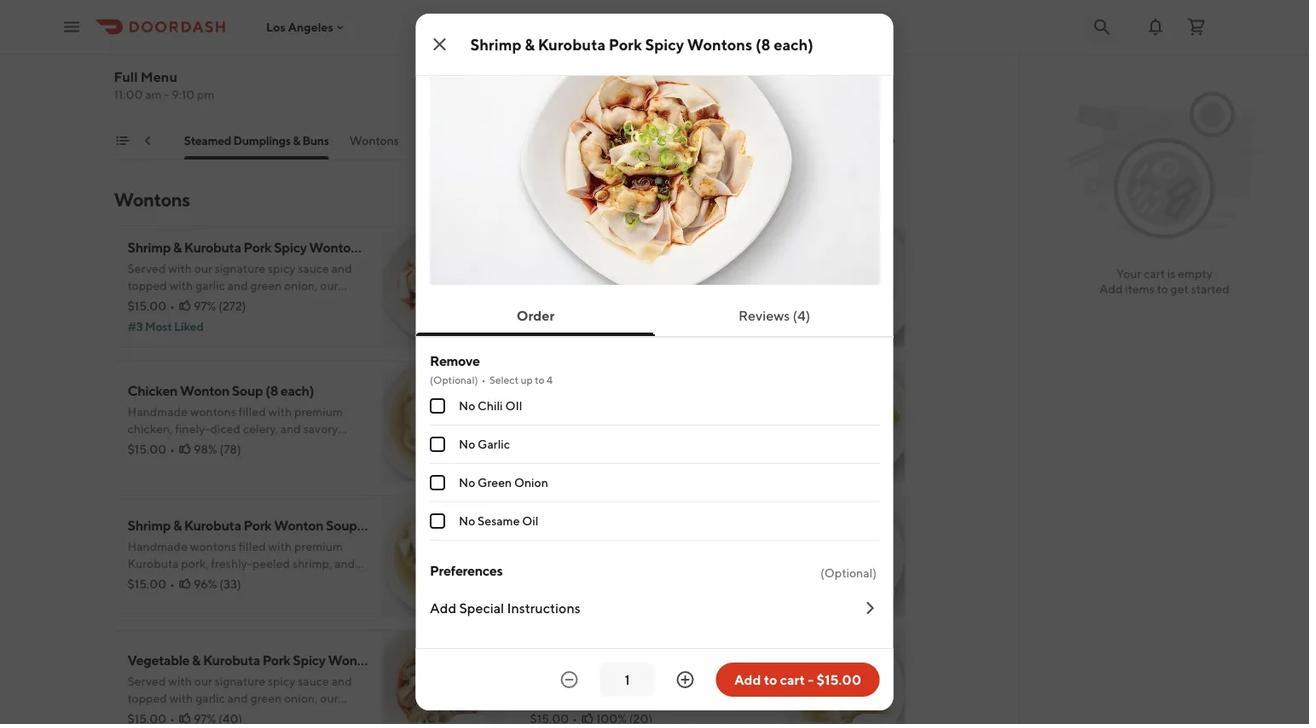 Task type: vqa. For each thing, say whether or not it's contained in the screenshot.
Spicy
yes



Task type: locate. For each thing, give the bounding box(es) containing it.
reviews (4) button
[[711, 299, 838, 333]]

vegetable & kurobuta pork wonton soup (8 each) image
[[785, 631, 906, 725]]

shrimp inside shrimp & kurobuta pork spicy wontons (8 each) dialog
[[471, 35, 522, 53]]

green inside the "served with our signature spicy sauce and topped with garlic and green onion, our handmade wontons are always a fan favorite."
[[780, 0, 811, 5]]

no left garlic
[[459, 437, 475, 451]]

1 vertical spatial $15.00 •
[[128, 442, 175, 457]]

no sesame oil
[[459, 514, 538, 528]]

shrimp & kurobuta pork spicy wontons (8 each)
[[471, 35, 814, 53]]

signature
[[517, 0, 568, 5], [215, 262, 266, 276], [618, 270, 668, 284], [215, 675, 266, 689]]

oil
[[505, 399, 522, 413]]

handmade inside shrimp & kurobuta pork spicy wontons (8 each) served with our signature spicy sauce and topped with garlic and green onion, our handmade wontons are always a fan favorite.
[[128, 296, 186, 310]]

green inside shrimp & kurobuta pork spicy wontons (8 each) served with our signature spicy sauce and topped with garlic and green onion, our handmade wontons are always a fan favorite.
[[251, 279, 282, 293]]

wontons
[[688, 35, 753, 53], [350, 134, 399, 148], [114, 189, 190, 211], [309, 239, 365, 256], [618, 248, 673, 264], [606, 383, 662, 399], [328, 652, 383, 669]]

chicken & mushroom buns (2 each) image
[[785, 0, 906, 4]]

shrimp & kurobuta pork spicy wontons (8 each) image
[[382, 226, 503, 347]]

a inside the "served with our signature spicy sauce and topped with garlic and green onion, our handmade wontons are always a fan favorite."
[[597, 8, 603, 22]]

topped inside vegetable & kurobuta pork spicy wontons (8 each) served with our signature spicy sauce and topped with garlic and green onion, our handmade wontons are always a fan favorite.
[[128, 692, 167, 706]]

kurobuta inside shrimp & kurobuta pork spicy wontons (8 each) served with our signature spicy sauce and topped with garlic and green onion, our handmade wontons are always a fan favorite.
[[184, 239, 241, 256]]

close shrimp & kurobuta pork spicy wontons (8 each) image
[[430, 34, 450, 55]]

garlic inside shrimp & kurobuta pork spicy wontons (8 each) served with our signature spicy sauce and topped with garlic and green onion, our handmade wontons are always a fan favorite.
[[196, 279, 225, 293]]

chicken spicy wontons (8 each) image
[[785, 226, 906, 347]]

kurobuta down the "served with our signature spicy sauce and topped with garlic and green onion, our handmade wontons are always a fan favorite."
[[538, 35, 606, 53]]

• left select
[[481, 374, 486, 386]]

kurobuta inside dialog
[[538, 35, 606, 53]]

no for no chili oil
[[459, 399, 475, 413]]

0 horizontal spatial cart
[[781, 672, 806, 688]]

wontons inside shrimp & kurobuta pork spicy wontons (8 each) served with our signature spicy sauce and topped with garlic and green onion, our handmade wontons are always a fan favorite.
[[309, 239, 365, 256]]

shrimp inside shrimp & kurobuta pork spicy wontons (8 each) served with our signature spicy sauce and topped with garlic and green onion, our handmade wontons are always a fan favorite.
[[128, 239, 171, 256]]

signature inside shrimp & kurobuta pork spicy wontons (8 each) served with our signature spicy sauce and topped with garlic and green onion, our handmade wontons are always a fan favorite.
[[215, 262, 266, 276]]

spicy inside dialog
[[646, 35, 684, 53]]

0 vertical spatial (optional)
[[430, 374, 478, 386]]

add
[[459, 108, 483, 122], [1100, 282, 1124, 296], [459, 451, 483, 465], [862, 451, 885, 465], [430, 600, 456, 617], [735, 672, 762, 688]]

1 vegan from the top
[[530, 383, 569, 399]]

4 no from the top
[[459, 514, 475, 528]]

$2.50
[[128, 82, 160, 96]]

topped
[[657, 0, 696, 5], [128, 279, 167, 293], [530, 287, 570, 301], [128, 692, 167, 706]]

1 vertical spatial (optional)
[[821, 566, 877, 580]]

2 no from the top
[[459, 437, 475, 451]]

onion, inside the "served with our signature spicy sauce and topped with garlic and green onion, our handmade wontons are always a fan favorite."
[[813, 0, 847, 5]]

shrimp
[[471, 35, 522, 53], [128, 239, 171, 256], [128, 518, 171, 534]]

2 vertical spatial shrimp
[[128, 518, 171, 534]]

always
[[558, 8, 594, 22], [256, 296, 292, 310], [659, 304, 695, 318], [256, 709, 292, 723]]

noodle
[[625, 134, 666, 148]]

1 $15.00 • from the top
[[128, 299, 175, 313]]

9:10
[[172, 87, 195, 102]]

$15.00 • for chicken wonton soup (8 each)
[[128, 442, 175, 457]]

pork
[[609, 35, 642, 53], [244, 239, 272, 256], [244, 518, 272, 534], [263, 652, 291, 669], [665, 652, 693, 669]]

onion,
[[813, 0, 847, 5], [284, 279, 318, 293], [687, 287, 721, 301], [284, 692, 318, 706]]

pork for vegetable & kurobuta pork spicy wontons (8 each) served with our signature spicy sauce and topped with garlic and green onion, our handmade wontons are always a fan favorite.
[[263, 652, 291, 669]]

wontons inside chicken spicy wontons (8 each) served with our signature spicy sauce and topped with garlic and green onion, our handmade wontons are always a fan favorite.
[[591, 304, 637, 318]]

handmade inside vegetable & kurobuta pork spicy wontons (8 each) served with our signature spicy sauce and topped with garlic and green onion, our handmade wontons are always a fan favorite.
[[128, 709, 186, 723]]

handmade
[[430, 8, 488, 22], [128, 296, 186, 310], [530, 304, 588, 318], [128, 709, 186, 723]]

0 vertical spatial $15.00 •
[[128, 299, 175, 313]]

vegan down onion
[[530, 518, 569, 534]]

No Garlic checkbox
[[430, 437, 445, 452]]

97% (272)
[[194, 299, 246, 313]]

spicy
[[646, 35, 684, 53], [274, 239, 307, 256], [583, 248, 616, 264], [571, 383, 604, 399], [293, 652, 326, 669]]

0 horizontal spatial to
[[535, 374, 544, 386]]

$2.50 •
[[128, 82, 169, 96]]

vegetable inside vegetable & kurobuta pork spicy wontons (8 each) served with our signature spicy sauce and topped with garlic and green onion, our handmade wontons are always a fan favorite.
[[128, 652, 190, 669]]

vegan right 'oil'
[[530, 383, 569, 399]]

3 $15.00 • from the top
[[128, 577, 175, 591]]

wontons inside dialog
[[688, 35, 753, 53]]

1 vertical spatial to
[[535, 374, 544, 386]]

1 vertical spatial chicken
[[128, 383, 178, 399]]

$15.00 • up most
[[128, 299, 175, 313]]

green
[[780, 0, 811, 5], [251, 279, 282, 293], [653, 287, 685, 301], [251, 692, 282, 706]]

special
[[459, 600, 504, 617]]

$15.00 for shrimp & kurobuta pork wonton soup (8 each)
[[128, 577, 166, 591]]

open menu image
[[61, 17, 82, 37]]

1 vertical spatial -
[[808, 672, 814, 688]]

preferences
[[430, 563, 502, 579]]

served
[[430, 0, 468, 5], [128, 262, 166, 276], [530, 270, 569, 284], [128, 675, 166, 689]]

1 vegetable from the left
[[128, 652, 190, 669]]

from
[[722, 134, 750, 148]]

0 vertical spatial shrimp
[[471, 35, 522, 53]]

1 horizontal spatial to
[[764, 672, 778, 688]]

shrimp for shrimp & kurobuta pork spicy wontons (8 each) served with our signature spicy sauce and topped with garlic and green onion, our handmade wontons are always a fan favorite.
[[128, 239, 171, 256]]

$15.00 • left 98% at the left bottom of page
[[128, 442, 175, 457]]

each) inside chicken spicy wontons (8 each) served with our signature spicy sauce and topped with garlic and green onion, our handmade wontons are always a fan favorite.
[[691, 248, 724, 264]]

full menu 11:00 am - 9:10 pm
[[114, 69, 215, 102]]

95%
[[187, 82, 211, 96]]

kurobuta down (33)
[[203, 652, 260, 669]]

pork inside shrimp & kurobuta pork spicy wontons (8 each) dialog
[[609, 35, 642, 53]]

2 vegetable from the left
[[530, 652, 592, 669]]

each)
[[774, 35, 814, 53], [382, 239, 415, 256], [691, 248, 724, 264], [281, 383, 314, 399], [679, 383, 713, 399], [375, 518, 408, 534], [672, 518, 705, 534], [401, 652, 434, 669], [796, 652, 830, 669]]

chicken for chicken spicy wontons (8 each) served with our signature spicy sauce and topped with garlic and green onion, our handmade wontons are always a fan favorite.
[[530, 248, 580, 264]]

cart
[[1145, 267, 1166, 281], [781, 672, 806, 688]]

are inside vegetable & kurobuta pork spicy wontons (8 each) served with our signature spicy sauce and topped with garlic and green onion, our handmade wontons are always a fan favorite.
[[237, 709, 254, 723]]

-
[[164, 87, 169, 102], [808, 672, 814, 688]]

0 vertical spatial -
[[164, 87, 169, 102]]

to left "get"
[[1158, 282, 1169, 296]]

add special instructions
[[430, 600, 580, 617]]

are
[[539, 8, 556, 22], [237, 296, 254, 310], [640, 304, 657, 318], [237, 709, 254, 723]]

$15.00 • left 96%
[[128, 577, 175, 591]]

wontons inside vegetable & kurobuta pork spicy wontons (8 each) served with our signature spicy sauce and topped with garlic and green onion, our handmade wontons are always a fan favorite.
[[328, 652, 383, 669]]

sauce inside shrimp & kurobuta pork spicy wontons (8 each) served with our signature spicy sauce and topped with garlic and green onion, our handmade wontons are always a fan favorite.
[[298, 262, 329, 276]]

served inside the "served with our signature spicy sauce and topped with garlic and green onion, our handmade wontons are always a fan favorite."
[[430, 0, 468, 5]]

served inside vegetable & kurobuta pork spicy wontons (8 each) served with our signature spicy sauce and topped with garlic and green onion, our handmade wontons are always a fan favorite.
[[128, 675, 166, 689]]

(8 inside dialog
[[756, 35, 771, 53]]

& inside vegetable & kurobuta pork spicy wontons (8 each) served with our signature spicy sauce and topped with garlic and green onion, our handmade wontons are always a fan favorite.
[[192, 652, 201, 669]]

0 vertical spatial cart
[[1145, 267, 1166, 281]]

Current quantity is 1 number field
[[611, 671, 645, 690]]

kurobuta up 96% (33)
[[184, 518, 241, 534]]

sauce
[[600, 0, 631, 5], [298, 262, 329, 276], [701, 270, 732, 284], [298, 675, 329, 689]]

1 horizontal spatial chicken
[[530, 248, 580, 264]]

(optional)
[[430, 374, 478, 386], [821, 566, 877, 580]]

spicy inside vegetable & kurobuta pork spicy wontons (8 each) served with our signature spicy sauce and topped with garlic and green onion, our handmade wontons are always a fan favorite.
[[293, 652, 326, 669]]

items
[[1126, 282, 1155, 296]]

from the wok
[[722, 134, 799, 148]]

vegetable & kurobuta pork spicy wontons (8 each) image
[[382, 631, 503, 725]]

with
[[470, 0, 494, 5], [699, 0, 722, 5], [168, 262, 192, 276], [571, 270, 595, 284], [170, 279, 193, 293], [572, 287, 596, 301], [168, 675, 192, 689], [170, 692, 193, 706]]

fan
[[605, 8, 623, 22], [303, 296, 321, 310], [706, 304, 723, 318], [303, 709, 321, 723]]

remove
[[430, 353, 480, 369]]

1 horizontal spatial cart
[[1145, 267, 1166, 281]]

0 vertical spatial vegan
[[530, 383, 569, 399]]

served inside chicken spicy wontons (8 each) served with our signature spicy sauce and topped with garlic and green onion, our handmade wontons are always a fan favorite.
[[530, 270, 569, 284]]

no left green
[[459, 476, 475, 490]]

spicy for shrimp & kurobuta pork spicy wontons (8 each)
[[646, 35, 684, 53]]

•
[[164, 82, 169, 96], [170, 299, 175, 313], [481, 374, 486, 386], [170, 442, 175, 457], [170, 577, 175, 591]]

favorite.
[[625, 8, 669, 22], [323, 296, 367, 310], [726, 304, 770, 318], [323, 709, 367, 723]]

2 vertical spatial $15.00 •
[[128, 577, 175, 591]]

increase quantity by 1 image
[[675, 670, 696, 690]]

$15.00 •
[[128, 299, 175, 313], [128, 442, 175, 457], [128, 577, 175, 591]]

wontons
[[490, 8, 536, 22], [188, 296, 234, 310], [591, 304, 637, 318], [188, 709, 234, 723]]

always inside chicken spicy wontons (8 each) served with our signature spicy sauce and topped with garlic and green onion, our handmade wontons are always a fan favorite.
[[659, 304, 695, 318]]

& for shrimp & kurobuta pork spicy wontons (8 each) served with our signature spicy sauce and topped with garlic and green onion, our handmade wontons are always a fan favorite.
[[173, 239, 182, 256]]

spicy inside chicken spicy wontons (8 each) served with our signature spicy sauce and topped with garlic and green onion, our handmade wontons are always a fan favorite.
[[671, 270, 698, 284]]

oil
[[522, 514, 538, 528]]

0 horizontal spatial -
[[164, 87, 169, 102]]

handmade inside chicken spicy wontons (8 each) served with our signature spicy sauce and topped with garlic and green onion, our handmade wontons are always a fan favorite.
[[530, 304, 588, 318]]

kurobuta up 97% (272)
[[184, 239, 241, 256]]

1 vertical spatial shrimp
[[128, 239, 171, 256]]

1 vertical spatial vegan
[[530, 518, 569, 534]]

garlic inside the "served with our signature spicy sauce and topped with garlic and green onion, our handmade wontons are always a fan favorite."
[[725, 0, 754, 5]]

0 vertical spatial chicken
[[530, 248, 580, 264]]

$15.00 inside button
[[817, 672, 862, 688]]

wonton
[[180, 383, 230, 399], [274, 518, 324, 534], [571, 518, 621, 534], [696, 652, 745, 669]]

wontons inside shrimp & kurobuta pork spicy wontons (8 each) served with our signature spicy sauce and topped with garlic and green onion, our handmade wontons are always a fan favorite.
[[188, 296, 234, 310]]

0 horizontal spatial (optional)
[[430, 374, 478, 386]]

fan inside shrimp & kurobuta pork spicy wontons (8 each) served with our signature spicy sauce and topped with garlic and green onion, our handmade wontons are always a fan favorite.
[[303, 296, 321, 310]]

and
[[634, 0, 654, 5], [757, 0, 777, 5], [332, 262, 352, 276], [735, 270, 755, 284], [228, 279, 248, 293], [630, 287, 651, 301], [332, 675, 352, 689], [228, 692, 248, 706]]

2 vegan from the top
[[530, 518, 569, 534]]

a
[[597, 8, 603, 22], [295, 296, 301, 310], [697, 304, 704, 318], [295, 709, 301, 723]]

shrimp & kurobuta pork wonton soup (8 each) image
[[382, 496, 503, 617]]

kurobuta for shrimp & kurobuta pork spicy wontons (8 each)
[[538, 35, 606, 53]]

chicken
[[530, 248, 580, 264], [128, 383, 178, 399]]

vegan for vegan wonton soup (8 each)
[[530, 518, 569, 534]]

steamed
[[184, 134, 231, 148]]

order
[[516, 308, 555, 324]]

each) inside shrimp & kurobuta pork spicy wontons (8 each) served with our signature spicy sauce and topped with garlic and green onion, our handmade wontons are always a fan favorite.
[[382, 239, 415, 256]]

chicken wonton soup (8 each) image
[[382, 361, 503, 482]]

1 no from the top
[[459, 399, 475, 413]]

0 horizontal spatial chicken
[[128, 383, 178, 399]]

topped inside the "served with our signature spicy sauce and topped with garlic and green onion, our handmade wontons are always a fan favorite."
[[657, 0, 696, 5]]

0 horizontal spatial vegetable
[[128, 652, 190, 669]]

2 $15.00 • from the top
[[128, 442, 175, 457]]

$15.00 • for shrimp & kurobuta pork spicy wontons (8 each)
[[128, 299, 175, 313]]

a
[[820, 134, 828, 148]]

dumplings
[[233, 134, 291, 148]]

95% (23)
[[187, 82, 235, 96]]

no right no sesame oil option
[[459, 514, 475, 528]]

a la carte
[[820, 134, 877, 148]]

kurobuta up current quantity is 1 number field
[[606, 652, 663, 669]]

0 vertical spatial to
[[1158, 282, 1169, 296]]

chicken down most
[[128, 383, 178, 399]]

• left 98% at the left bottom of page
[[170, 442, 175, 457]]

vegetable for vegetable & kurobuta pork wonton soup (8 each)
[[530, 652, 592, 669]]

shrimp & kurobuta pork spicy wontons (8 each) served with our signature spicy sauce and topped with garlic and green onion, our handmade wontons are always a fan favorite.
[[128, 239, 415, 310]]

large side of ginger (50 grams)
[[128, 57, 318, 73]]

are inside the "served with our signature spicy sauce and topped with garlic and green onion, our handmade wontons are always a fan favorite."
[[539, 8, 556, 22]]

vegan wonton soup (8 each)
[[530, 518, 705, 534]]

pork for shrimp & kurobuta pork spicy wontons (8 each)
[[609, 35, 642, 53]]

sesame
[[478, 514, 520, 528]]

instructions
[[507, 600, 580, 617]]

kurobuta inside vegetable & kurobuta pork spicy wontons (8 each) served with our signature spicy sauce and topped with garlic and green onion, our handmade wontons are always a fan favorite.
[[203, 652, 260, 669]]

kurobuta for vegetable & kurobuta pork spicy wontons (8 each) served with our signature spicy sauce and topped with garlic and green onion, our handmade wontons are always a fan favorite.
[[203, 652, 260, 669]]

• for shrimp & kurobuta pork spicy wontons (8 each)
[[170, 299, 175, 313]]

onion, inside chicken spicy wontons (8 each) served with our signature spicy sauce and topped with garlic and green onion, our handmade wontons are always a fan favorite.
[[687, 287, 721, 301]]

pork for shrimp & kurobuta pork spicy wontons (8 each) served with our signature spicy sauce and topped with garlic and green onion, our handmade wontons are always a fan favorite.
[[244, 239, 272, 256]]

spicy inside shrimp & kurobuta pork spicy wontons (8 each) served with our signature spicy sauce and topped with garlic and green onion, our handmade wontons are always a fan favorite.
[[274, 239, 307, 256]]

remove group
[[430, 352, 880, 541]]

green inside vegetable & kurobuta pork spicy wontons (8 each) served with our signature spicy sauce and topped with garlic and green onion, our handmade wontons are always a fan favorite.
[[251, 692, 282, 706]]

garlic inside chicken spicy wontons (8 each) served with our signature spicy sauce and topped with garlic and green onion, our handmade wontons are always a fan favorite.
[[598, 287, 628, 301]]

los angeles
[[266, 20, 334, 34]]

& inside shrimp & kurobuta pork spicy wontons (8 each) dialog
[[525, 35, 535, 53]]

& for vegetable & kurobuta pork wonton soup (8 each)
[[595, 652, 603, 669]]

reviews (4)
[[738, 308, 810, 324]]

1 horizontal spatial -
[[808, 672, 814, 688]]

our
[[496, 0, 515, 5], [849, 0, 868, 5], [194, 262, 212, 276], [597, 270, 615, 284], [320, 279, 338, 293], [723, 287, 741, 301], [194, 675, 212, 689], [320, 692, 338, 706]]

no left chili at the bottom
[[459, 399, 475, 413]]

spicy inside vegetable & kurobuta pork spicy wontons (8 each) served with our signature spicy sauce and topped with garlic and green onion, our handmade wontons are always a fan favorite.
[[268, 675, 296, 689]]

$15.00 for shrimp & kurobuta pork spicy wontons (8 each)
[[128, 299, 166, 313]]

3 no from the top
[[459, 476, 475, 490]]

1 vertical spatial cart
[[781, 672, 806, 688]]

always inside the "served with our signature spicy sauce and topped with garlic and green onion, our handmade wontons are always a fan favorite."
[[558, 8, 594, 22]]

1 horizontal spatial vegetable
[[530, 652, 592, 669]]

garlic
[[725, 0, 754, 5], [196, 279, 225, 293], [598, 287, 628, 301], [196, 692, 225, 706]]

favorite. inside shrimp & kurobuta pork spicy wontons (8 each) served with our signature spicy sauce and topped with garlic and green onion, our handmade wontons are always a fan favorite.
[[323, 296, 367, 310]]

chicken up order button
[[530, 248, 580, 264]]

chicken inside chicken spicy wontons (8 each) served with our signature spicy sauce and topped with garlic and green onion, our handmade wontons are always a fan favorite.
[[530, 248, 580, 264]]

• left 96%
[[170, 577, 175, 591]]

2 vertical spatial to
[[764, 672, 778, 688]]

sauce inside vegetable & kurobuta pork spicy wontons (8 each) served with our signature spicy sauce and topped with garlic and green onion, our handmade wontons are always a fan favorite.
[[298, 675, 329, 689]]

• up the #3 most liked
[[170, 299, 175, 313]]

& for shrimp & kurobuta pork wonton soup (8 each)
[[173, 518, 182, 534]]

signature inside vegetable & kurobuta pork spicy wontons (8 each) served with our signature spicy sauce and topped with garlic and green onion, our handmade wontons are always a fan favorite.
[[215, 675, 266, 689]]

pork inside vegetable & kurobuta pork spicy wontons (8 each) served with our signature spicy sauce and topped with garlic and green onion, our handmade wontons are always a fan favorite.
[[263, 652, 291, 669]]

to left 4
[[535, 374, 544, 386]]

to inside the remove (optional) • select up to 4
[[535, 374, 544, 386]]

$15.00
[[128, 299, 166, 313], [530, 308, 569, 322], [128, 442, 166, 457], [128, 577, 166, 591], [817, 672, 862, 688]]

0 items, open order cart image
[[1187, 17, 1208, 37]]

sauce inside chicken spicy wontons (8 each) served with our signature spicy sauce and topped with garlic and green onion, our handmade wontons are always a fan favorite.
[[701, 270, 732, 284]]

1 horizontal spatial (optional)
[[821, 566, 877, 580]]

2 horizontal spatial to
[[1158, 282, 1169, 296]]

scroll menu navigation left image
[[141, 134, 155, 148]]

each) inside vegetable & kurobuta pork spicy wontons (8 each) served with our signature spicy sauce and topped with garlic and green onion, our handmade wontons are always a fan favorite.
[[401, 652, 434, 669]]

#3 most liked
[[128, 320, 204, 334]]

• for chicken wonton soup (8 each)
[[170, 442, 175, 457]]

&
[[525, 35, 535, 53], [293, 134, 300, 148], [173, 239, 182, 256], [173, 518, 182, 534], [192, 652, 201, 669], [595, 652, 603, 669]]

& inside shrimp & kurobuta pork spicy wontons (8 each) served with our signature spicy sauce and topped with garlic and green onion, our handmade wontons are always a fan favorite.
[[173, 239, 182, 256]]

to left vegetable & kurobuta pork wonton soup (8 each) image
[[764, 672, 778, 688]]

pork inside shrimp & kurobuta pork spicy wontons (8 each) served with our signature spicy sauce and topped with garlic and green onion, our handmade wontons are always a fan favorite.
[[244, 239, 272, 256]]



Task type: describe. For each thing, give the bounding box(es) containing it.
add to cart - $15.00 button
[[716, 663, 880, 697]]

fan inside vegetable & kurobuta pork spicy wontons (8 each) served with our signature spicy sauce and topped with garlic and green onion, our handmade wontons are always a fan favorite.
[[303, 709, 321, 723]]

side
[[164, 57, 191, 73]]

garlic inside vegetable & kurobuta pork spicy wontons (8 each) served with our signature spicy sauce and topped with garlic and green onion, our handmade wontons are always a fan favorite.
[[196, 692, 225, 706]]

am
[[145, 87, 162, 102]]

wontons inside chicken spicy wontons (8 each) served with our signature spicy sauce and topped with garlic and green onion, our handmade wontons are always a fan favorite.
[[618, 248, 673, 264]]

noodles button
[[559, 132, 605, 160]]

pm
[[197, 87, 215, 102]]

order button
[[489, 299, 582, 333]]

wontons inside the "served with our signature spicy sauce and topped with garlic and green onion, our handmade wontons are always a fan favorite."
[[490, 8, 536, 22]]

vegetable for vegetable & kurobuta pork spicy wontons (8 each) served with our signature spicy sauce and topped with garlic and green onion, our handmade wontons are always a fan favorite.
[[128, 652, 190, 669]]

(50
[[252, 57, 274, 73]]

(33)
[[220, 577, 241, 591]]

chili
[[478, 399, 503, 413]]

pork for shrimp & kurobuta pork wonton soup (8 each)
[[244, 518, 272, 534]]

served inside shrimp & kurobuta pork spicy wontons (8 each) served with our signature spicy sauce and topped with garlic and green onion, our handmade wontons are always a fan favorite.
[[128, 262, 166, 276]]

grams)
[[277, 57, 318, 73]]

96%
[[194, 577, 217, 591]]

los angeles button
[[266, 20, 347, 34]]

shrimp for shrimp & kurobuta pork spicy wontons (8 each)
[[471, 35, 522, 53]]

(4)
[[793, 308, 810, 324]]

served with our signature spicy sauce and topped with garlic and green onion, our handmade wontons are always a fan favorite.
[[430, 0, 868, 22]]

(8 inside chicken spicy wontons (8 each) served with our signature spicy sauce and topped with garlic and green onion, our handmade wontons are always a fan favorite.
[[676, 248, 688, 264]]

98%
[[194, 442, 217, 457]]

cod dumplings (10 each) image
[[382, 0, 503, 4]]

liked
[[174, 320, 204, 334]]

no green onion
[[459, 476, 548, 490]]

shrimp for shrimp & kurobuta pork wonton soup (8 each)
[[128, 518, 171, 534]]

cart inside button
[[781, 672, 806, 688]]

a inside shrimp & kurobuta pork spicy wontons (8 each) served with our signature spicy sauce and topped with garlic and green onion, our handmade wontons are always a fan favorite.
[[295, 296, 301, 310]]

- inside add to cart - $15.00 button
[[808, 672, 814, 688]]

vegan wonton soup (8 each) image
[[785, 496, 906, 617]]

no garlic
[[459, 437, 510, 451]]

spicy inside the "served with our signature spicy sauce and topped with garlic and green onion, our handmade wontons are always a fan favorite."
[[570, 0, 598, 5]]

#3
[[128, 320, 143, 334]]

noodles
[[559, 134, 605, 148]]

up
[[521, 374, 533, 386]]

are inside chicken spicy wontons (8 each) served with our signature spicy sauce and topped with garlic and green onion, our handmade wontons are always a fan favorite.
[[640, 304, 657, 318]]

(272)
[[219, 299, 246, 313]]

handmade inside the "served with our signature spicy sauce and topped with garlic and green onion, our handmade wontons are always a fan favorite."
[[430, 8, 488, 22]]

vegetable & kurobuta pork spicy wontons (8 each) served with our signature spicy sauce and topped with garlic and green onion, our handmade wontons are always a fan favorite.
[[128, 652, 434, 723]]

sauce inside the "served with our signature spicy sauce and topped with garlic and green onion, our handmade wontons are always a fan favorite."
[[600, 0, 631, 5]]

desserts button
[[897, 132, 944, 160]]

favorite. inside chicken spicy wontons (8 each) served with our signature spicy sauce and topped with garlic and green onion, our handmade wontons are always a fan favorite.
[[726, 304, 770, 318]]

angeles
[[288, 20, 334, 34]]

ginger
[[208, 57, 250, 73]]

always inside vegetable & kurobuta pork spicy wontons (8 each) served with our signature spicy sauce and topped with garlic and green onion, our handmade wontons are always a fan favorite.
[[256, 709, 292, 723]]

favorite. inside vegetable & kurobuta pork spicy wontons (8 each) served with our signature spicy sauce and topped with garlic and green onion, our handmade wontons are always a fan favorite.
[[323, 709, 367, 723]]

scroll menu navigation right image
[[885, 134, 899, 148]]

each) inside dialog
[[774, 35, 814, 53]]

are inside shrimp & kurobuta pork spicy wontons (8 each) served with our signature spicy sauce and topped with garlic and green onion, our handmade wontons are always a fan favorite.
[[237, 296, 254, 310]]

always inside shrimp & kurobuta pork spicy wontons (8 each) served with our signature spicy sauce and topped with garlic and green onion, our handmade wontons are always a fan favorite.
[[256, 296, 292, 310]]

greens
[[420, 134, 459, 148]]

& for vegetable & kurobuta pork spicy wontons (8 each) served with our signature spicy sauce and topped with garlic and green onion, our handmade wontons are always a fan favorite.
[[192, 652, 201, 669]]

to inside your cart is empty add items to get started
[[1158, 282, 1169, 296]]

a inside vegetable & kurobuta pork spicy wontons (8 each) served with our signature spicy sauce and topped with garlic and green onion, our handmade wontons are always a fan favorite.
[[295, 709, 301, 723]]

Item Search search field
[[660, 80, 892, 99]]

your cart is empty add items to get started
[[1100, 267, 1230, 296]]

topped inside chicken spicy wontons (8 each) served with our signature spicy sauce and topped with garlic and green onion, our handmade wontons are always a fan favorite.
[[530, 287, 570, 301]]

spicy inside chicken spicy wontons (8 each) served with our signature spicy sauce and topped with garlic and green onion, our handmade wontons are always a fan favorite.
[[583, 248, 616, 264]]

cart inside your cart is empty add items to get started
[[1145, 267, 1166, 281]]

$15.00 for chicken wonton soup (8 each)
[[128, 442, 166, 457]]

la
[[831, 134, 844, 148]]

- inside "full menu 11:00 am - 9:10 pm"
[[164, 87, 169, 102]]

No Green Onion checkbox
[[430, 475, 445, 491]]

no for no green onion
[[459, 476, 475, 490]]

onion, inside shrimp & kurobuta pork spicy wontons (8 each) served with our signature spicy sauce and topped with garlic and green onion, our handmade wontons are always a fan favorite.
[[284, 279, 318, 293]]

started
[[1192, 282, 1230, 296]]

$15.00 • for shrimp & kurobuta pork wonton soup (8 each)
[[128, 577, 175, 591]]

4
[[546, 374, 553, 386]]

carte
[[846, 134, 877, 148]]

pork for vegetable & kurobuta pork wonton soup (8 each)
[[665, 652, 693, 669]]

green inside chicken spicy wontons (8 each) served with our signature spicy sauce and topped with garlic and green onion, our handmade wontons are always a fan favorite.
[[653, 287, 685, 301]]

empty
[[1179, 267, 1213, 281]]

the
[[753, 134, 771, 148]]

chicken wonton soup (8 each)
[[128, 383, 314, 399]]

full
[[114, 69, 138, 85]]

your
[[1117, 267, 1142, 281]]

add special instructions button
[[430, 585, 880, 631]]

add button for vegan spicy wontons (8 each)
[[852, 445, 896, 472]]

(78)
[[220, 442, 241, 457]]

no for no garlic
[[459, 437, 475, 451]]

add to cart - $15.00
[[735, 672, 862, 688]]

• right am
[[164, 82, 169, 96]]

• inside the remove (optional) • select up to 4
[[481, 374, 486, 386]]

No Sesame Oil checkbox
[[430, 514, 445, 529]]

shrimp & kurobuta pork spicy wontons (8 each) dialog
[[416, 0, 894, 711]]

decrease quantity by 1 image
[[559, 670, 580, 690]]

• for shrimp & kurobuta pork wonton soup (8 each)
[[170, 577, 175, 591]]

to inside add to cart - $15.00 button
[[764, 672, 778, 688]]

a la carte button
[[820, 132, 877, 160]]

98% (78)
[[194, 442, 241, 457]]

vegetable & kurobuta pork wonton soup (8 each)
[[530, 652, 830, 669]]

of
[[193, 57, 206, 73]]

97%
[[194, 299, 216, 313]]

chicken spicy wontons (8 each) served with our signature spicy sauce and topped with garlic and green onion, our handmade wontons are always a fan favorite.
[[530, 248, 770, 318]]

spicy inside shrimp & kurobuta pork spicy wontons (8 each) served with our signature spicy sauce and topped with garlic and green onion, our handmade wontons are always a fan favorite.
[[268, 262, 296, 276]]

kurobuta for shrimp & kurobuta pork wonton soup (8 each)
[[184, 518, 241, 534]]

topped inside shrimp & kurobuta pork spicy wontons (8 each) served with our signature spicy sauce and topped with garlic and green onion, our handmade wontons are always a fan favorite.
[[128, 279, 167, 293]]

kurobuta for vegetable & kurobuta pork wonton soup (8 each)
[[606, 652, 663, 669]]

vegan for vegan spicy wontons (8 each)
[[530, 383, 569, 399]]

(optional) inside the remove (optional) • select up to 4
[[430, 374, 478, 386]]

noodle soups button
[[625, 132, 701, 160]]

onion, inside vegetable & kurobuta pork spicy wontons (8 each) served with our signature spicy sauce and topped with garlic and green onion, our handmade wontons are always a fan favorite.
[[284, 692, 318, 706]]

spicy for vegetable & kurobuta pork spicy wontons (8 each) served with our signature spicy sauce and topped with garlic and green onion, our handmade wontons are always a fan favorite.
[[293, 652, 326, 669]]

is
[[1168, 267, 1176, 281]]

menu
[[141, 69, 177, 85]]

signature inside chicken spicy wontons (8 each) served with our signature spicy sauce and topped with garlic and green onion, our handmade wontons are always a fan favorite.
[[618, 270, 668, 284]]

96% (33)
[[194, 577, 241, 591]]

wok
[[773, 134, 799, 148]]

add inside your cart is empty add items to get started
[[1100, 282, 1124, 296]]

spicy for shrimp & kurobuta pork spicy wontons (8 each) served with our signature spicy sauce and topped with garlic and green onion, our handmade wontons are always a fan favorite.
[[274, 239, 307, 256]]

wontons inside vegetable & kurobuta pork spicy wontons (8 each) served with our signature spicy sauce and topped with garlic and green onion, our handmade wontons are always a fan favorite.
[[188, 709, 234, 723]]

(8 inside vegetable & kurobuta pork spicy wontons (8 each) served with our signature spicy sauce and topped with garlic and green onion, our handmade wontons are always a fan favorite.
[[386, 652, 398, 669]]

(23)
[[214, 82, 235, 96]]

onion
[[514, 476, 548, 490]]

(8 inside shrimp & kurobuta pork spicy wontons (8 each) served with our signature spicy sauce and topped with garlic and green onion, our handmade wontons are always a fan favorite.
[[367, 239, 379, 256]]

from the wok button
[[722, 132, 799, 160]]

notification bell image
[[1146, 17, 1167, 37]]

remove (optional) • select up to 4
[[430, 353, 553, 386]]

noodle soups
[[625, 134, 701, 148]]

most
[[145, 320, 172, 334]]

desserts
[[897, 134, 944, 148]]

vegan spicy wontons (8 each)
[[530, 383, 713, 399]]

no chili oil
[[459, 399, 522, 413]]

11:00
[[114, 87, 143, 102]]

& for shrimp & kurobuta pork spicy wontons (8 each)
[[525, 35, 535, 53]]

No Chili OIl checkbox
[[430, 399, 445, 414]]

garlic
[[478, 437, 510, 451]]

vegan spicy wontons (8 each) image
[[785, 361, 906, 482]]

chicken for chicken wonton soup (8 each)
[[128, 383, 178, 399]]

fan inside chicken spicy wontons (8 each) served with our signature spicy sauce and topped with garlic and green onion, our handmade wontons are always a fan favorite.
[[706, 304, 723, 318]]

signature inside the "served with our signature spicy sauce and topped with garlic and green onion, our handmade wontons are always a fan favorite."
[[517, 0, 568, 5]]

greens button
[[420, 132, 459, 160]]

favorite. inside the "served with our signature spicy sauce and topped with garlic and green onion, our handmade wontons are always a fan favorite."
[[625, 8, 669, 22]]

fan inside the "served with our signature spicy sauce and topped with garlic and green onion, our handmade wontons are always a fan favorite."
[[605, 8, 623, 22]]

specialties button
[[480, 132, 539, 160]]

select
[[489, 374, 518, 386]]

green
[[478, 476, 512, 490]]

specialties
[[480, 134, 539, 148]]

a inside chicken spicy wontons (8 each) served with our signature spicy sauce and topped with garlic and green onion, our handmade wontons are always a fan favorite.
[[697, 304, 704, 318]]

buns
[[302, 134, 329, 148]]

kurobuta for shrimp & kurobuta pork spicy wontons (8 each) served with our signature spicy sauce and topped with garlic and green onion, our handmade wontons are always a fan favorite.
[[184, 239, 241, 256]]

soups
[[668, 134, 701, 148]]

large
[[128, 57, 162, 73]]

add button for chicken wonton soup (8 each)
[[449, 445, 493, 472]]

steamed dumplings & buns
[[184, 134, 329, 148]]

no for no sesame oil
[[459, 514, 475, 528]]

get
[[1171, 282, 1190, 296]]

shrimp & kurobuta pork wonton soup (8 each)
[[128, 518, 408, 534]]



